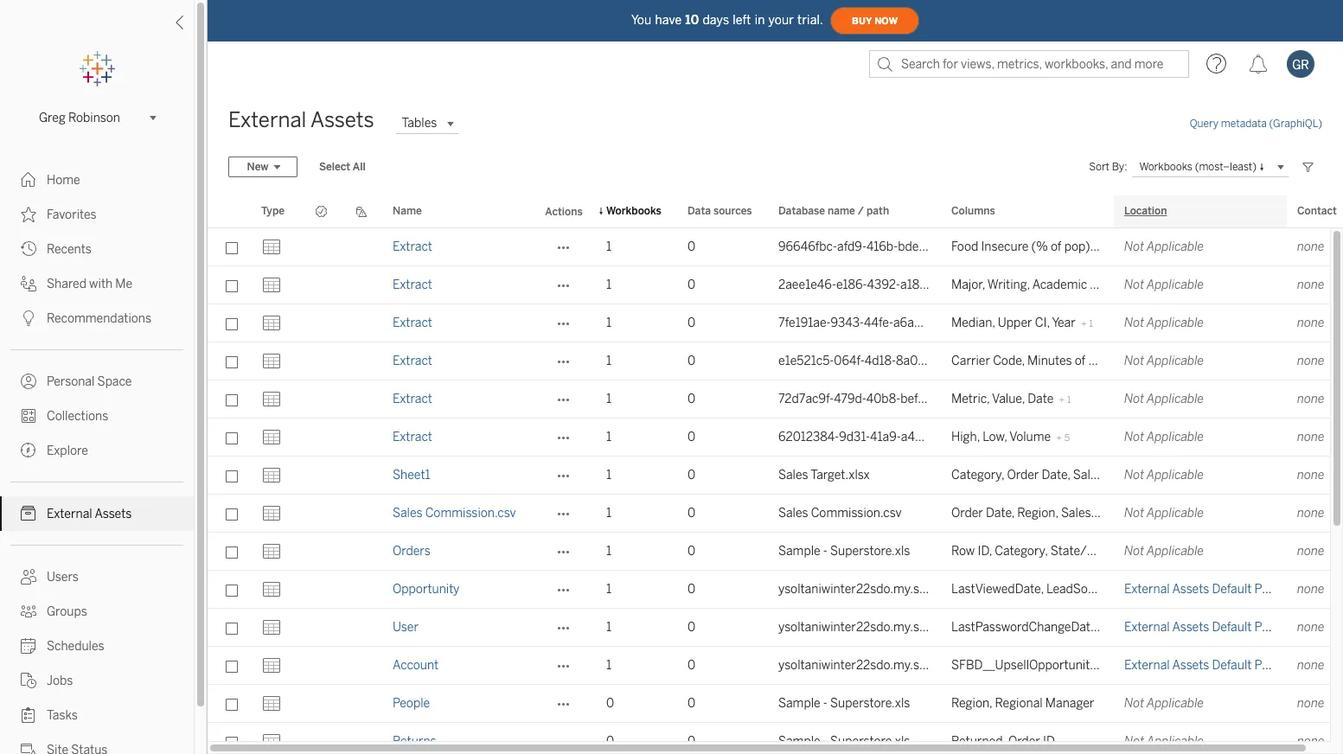Task type: vqa. For each thing, say whether or not it's contained in the screenshot.


Task type: locate. For each thing, give the bounding box(es) containing it.
2 none from the top
[[1298, 278, 1325, 293]]

1 vertical spatial superstore.xls
[[831, 697, 911, 711]]

region, up returned,
[[952, 697, 993, 711]]

5 by text only_f5he34f image from the top
[[21, 408, 36, 424]]

11 applicable from the top
[[1147, 735, 1205, 749]]

1 horizontal spatial workbooks
[[1140, 160, 1193, 172]]

6 by text only_f5he34f image from the top
[[21, 673, 36, 689]]

1 table image from the top
[[261, 275, 282, 296]]

row group
[[208, 228, 1344, 755]]

sample - superstore.xls for returned, order id
[[779, 735, 911, 749]]

0 for category, order date, sales target
[[688, 468, 696, 483]]

external down explore
[[47, 507, 92, 522]]

12 none from the top
[[1298, 659, 1325, 673]]

sales commission.csv
[[393, 506, 516, 521], [779, 506, 902, 521]]

2 vertical spatial -
[[824, 735, 828, 749]]

064f-
[[835, 354, 865, 369]]

cell
[[301, 228, 342, 267], [342, 228, 383, 267], [301, 267, 342, 305], [342, 267, 383, 305], [301, 305, 342, 343], [342, 305, 383, 343], [301, 343, 342, 381], [342, 343, 383, 381], [301, 381, 342, 419], [342, 381, 383, 419], [301, 419, 342, 457], [342, 419, 383, 457], [301, 457, 342, 495], [342, 457, 383, 495], [301, 495, 342, 533], [342, 495, 383, 533], [301, 533, 342, 571], [342, 533, 383, 571], [301, 571, 342, 609], [342, 571, 383, 609], [301, 609, 342, 647], [342, 609, 383, 647], [301, 647, 342, 685], [342, 647, 383, 685], [301, 685, 342, 723], [342, 685, 383, 723], [301, 723, 342, 755], [342, 723, 383, 755]]

by text only_f5he34f image
[[21, 276, 36, 292], [21, 311, 36, 326], [21, 506, 36, 522], [21, 569, 36, 585], [21, 639, 36, 654], [21, 673, 36, 689]]

1 horizontal spatial sales commission.csv
[[779, 506, 902, 521]]

0 horizontal spatial sales commission.csv
[[393, 506, 516, 521]]

0 for returned, order id
[[688, 735, 696, 749]]

1 vertical spatial sample - superstore.xls
[[779, 697, 911, 711]]

2 by text only_f5he34f image from the top
[[21, 207, 36, 222]]

1 horizontal spatial date,
[[1042, 468, 1071, 483]]

0 vertical spatial +
[[1082, 318, 1088, 330]]

region, right the pop),
[[1096, 240, 1137, 254]]

9 not applicable from the top
[[1125, 697, 1205, 711]]

/
[[858, 205, 865, 217]]

+
[[1082, 318, 1088, 330], [1060, 395, 1066, 406], [1057, 433, 1063, 444]]

10 none from the top
[[1298, 582, 1325, 597]]

by text only_f5he34f image left explore
[[21, 443, 36, 459]]

not up airport
[[1125, 316, 1145, 331]]

3 extract link from the top
[[393, 316, 433, 331]]

by text only_f5he34f image inside recents link
[[21, 241, 36, 257]]

people link
[[393, 697, 430, 711]]

extract for 72d7ac9f-479d-40b8-befd-8a687a64da99
[[393, 392, 433, 407]]

7 not applicable from the top
[[1125, 468, 1205, 483]]

7 applicable from the top
[[1147, 468, 1205, 483]]

row
[[208, 228, 1344, 267], [208, 267, 1344, 305], [208, 305, 1344, 343], [208, 343, 1344, 381], [208, 381, 1344, 419], [208, 419, 1344, 457], [208, 457, 1344, 495], [208, 495, 1344, 533], [208, 533, 1344, 571], [208, 571, 1344, 609], [208, 609, 1344, 647], [208, 647, 1344, 685], [208, 685, 1344, 723], [208, 723, 1344, 755]]

region, up row id, category, state/province
[[1018, 506, 1059, 521]]

10 applicable from the top
[[1147, 697, 1205, 711]]

table image
[[261, 237, 282, 257], [261, 313, 282, 334], [261, 351, 282, 372], [261, 389, 282, 410], [261, 427, 282, 448], [261, 465, 282, 486], [261, 541, 282, 562], [261, 579, 282, 600], [261, 617, 282, 638], [261, 732, 282, 752]]

not for major, writing, academic year
[[1125, 278, 1145, 293]]

1 none from the top
[[1298, 240, 1325, 254]]

not up target
[[1125, 430, 1145, 445]]

0 vertical spatial order
[[1008, 468, 1040, 483]]

not right manager on the bottom right of page
[[1125, 697, 1145, 711]]

not applicable for metric, value, date
[[1125, 392, 1205, 407]]

1 vertical spatial date,
[[987, 506, 1015, 521]]

0 vertical spatial project
[[1255, 582, 1295, 597]]

1 for median, upper ci, year
[[607, 316, 612, 331]]

1 horizontal spatial name
[[1167, 354, 1200, 369]]

by text only_f5he34f image for collections
[[21, 408, 36, 424]]

by text only_f5he34f image inside the schedules link
[[21, 639, 36, 654]]

none for row id, category, state/province
[[1298, 544, 1325, 559]]

upper
[[998, 316, 1033, 331]]

external assets default project link down delegatedapproverid
[[1125, 659, 1295, 673]]

7fe191ae-
[[779, 316, 831, 331]]

project
[[1255, 582, 1295, 597], [1255, 621, 1295, 635], [1255, 659, 1295, 673]]

479d-
[[834, 392, 867, 407]]

0 for lastvieweddate, leadsource, amount
[[688, 582, 696, 597]]

0 horizontal spatial date,
[[987, 506, 1015, 521]]

by text only_f5he34f image left the personal
[[21, 374, 36, 389]]

3 not from the top
[[1125, 316, 1145, 331]]

4 by text only_f5he34f image from the top
[[21, 374, 36, 389]]

extract link for 7fe191ae-9343-44fe-a6a2-9ca9a20dfc8c
[[393, 316, 433, 331]]

7 not from the top
[[1125, 468, 1145, 483]]

category, right "id,"
[[995, 544, 1048, 559]]

10 not applicable from the top
[[1125, 735, 1205, 749]]

extract link for e1e521c5-064f-4d18-8a03-f0c2657d4f26
[[393, 354, 433, 369]]

6 by text only_f5he34f image from the top
[[21, 443, 36, 459]]

by text only_f5he34f image for recents
[[21, 241, 36, 257]]

0 vertical spatial workbooks
[[1140, 160, 1193, 172]]

not applicable for returned, order id
[[1125, 735, 1205, 749]]

applicable for food insecure (% of pop), region, adult smokers (% of pop)
[[1147, 240, 1205, 254]]

1 extract from the top
[[393, 240, 433, 254]]

commission.csv up orders link
[[426, 506, 516, 521]]

by text only_f5he34f image
[[21, 172, 36, 188], [21, 207, 36, 222], [21, 241, 36, 257], [21, 374, 36, 389], [21, 408, 36, 424], [21, 443, 36, 459], [21, 604, 36, 620], [21, 708, 36, 723], [21, 743, 36, 755]]

assets up users link on the left bottom of the page
[[95, 507, 132, 522]]

4 extract from the top
[[393, 354, 433, 369]]

not for region, regional manager
[[1125, 697, 1145, 711]]

2 vertical spatial +
[[1057, 433, 1063, 444]]

not for median, upper ci, year
[[1125, 316, 1145, 331]]

4 not from the top
[[1125, 354, 1145, 369]]

by text only_f5he34f image for users
[[21, 569, 36, 585]]

1 horizontal spatial region,
[[1018, 506, 1059, 521]]

year for ci,
[[1053, 316, 1076, 331]]

me
[[115, 277, 133, 292]]

7 none from the top
[[1298, 468, 1325, 483]]

none for category, order date, sales target
[[1298, 468, 1325, 483]]

9 not from the top
[[1125, 544, 1145, 559]]

11 not from the top
[[1125, 735, 1145, 749]]

airport
[[1125, 354, 1164, 369]]

assets for user
[[1173, 621, 1210, 635]]

1 vertical spatial region,
[[1018, 506, 1059, 521]]

by text only_f5he34f image for groups
[[21, 604, 36, 620]]

sample for region,
[[779, 697, 821, 711]]

(% right insecure
[[1032, 240, 1049, 254]]

1 vertical spatial category,
[[995, 544, 1048, 559]]

order down the volume at right bottom
[[1008, 468, 1040, 483]]

of left pop)
[[1244, 240, 1254, 254]]

assets down delegatedapproverid
[[1173, 659, 1210, 673]]

0 horizontal spatial (%
[[1032, 240, 1049, 254]]

external assets link
[[0, 497, 194, 531]]

5 by text only_f5he34f image from the top
[[21, 639, 36, 654]]

10 not from the top
[[1125, 697, 1145, 711]]

0 horizontal spatial name
[[393, 205, 422, 217]]

1 by text only_f5he34f image from the top
[[21, 276, 36, 292]]

of left the pop),
[[1051, 240, 1062, 254]]

0 vertical spatial year
[[1090, 278, 1114, 293]]

external
[[228, 107, 307, 132], [47, 507, 92, 522], [1125, 582, 1171, 597], [1125, 621, 1171, 635], [1125, 659, 1171, 673]]

superstore.xls for region,
[[831, 697, 911, 711]]

2 vertical spatial order
[[1009, 735, 1041, 749]]

metadata
[[1222, 118, 1268, 130]]

not applicable for row id, category, state/province
[[1125, 544, 1205, 559]]

account link
[[393, 659, 439, 673]]

account
[[393, 659, 439, 673]]

workbooks right by:
[[1140, 160, 1193, 172]]

external down amount
[[1125, 621, 1171, 635]]

0 horizontal spatial commission.csv
[[426, 506, 516, 521]]

1
[[607, 240, 612, 254], [607, 278, 612, 293], [607, 316, 612, 331], [1090, 318, 1094, 330], [607, 354, 612, 369], [607, 392, 612, 407], [1068, 395, 1072, 406], [607, 430, 612, 445], [607, 468, 612, 483], [607, 506, 612, 521], [607, 544, 612, 559], [607, 582, 612, 597], [607, 621, 612, 635], [607, 659, 612, 673]]

extract for e1e521c5-064f-4d18-8a03-f0c2657d4f26
[[393, 354, 433, 369]]

6 none from the top
[[1298, 430, 1325, 445]]

0 for region, regional manager
[[688, 697, 696, 711]]

applicable for major, writing, academic year
[[1147, 278, 1205, 293]]

external assets default project link
[[1125, 582, 1295, 597], [1125, 621, 1295, 635], [1125, 659, 1295, 673]]

buy
[[852, 15, 873, 26]]

row containing sheet1
[[208, 457, 1344, 495]]

13 none from the top
[[1298, 697, 1325, 711]]

commission.csv down target.xlsx
[[812, 506, 902, 521]]

+ right date in the right bottom of the page
[[1060, 395, 1066, 406]]

0 horizontal spatial external assets
[[47, 507, 132, 522]]

returns link
[[393, 735, 437, 749]]

sales commission.csv up orders link
[[393, 506, 516, 521]]

+ left "5"
[[1057, 433, 1063, 444]]

1 vertical spatial sample
[[779, 697, 821, 711]]

3 row from the top
[[208, 305, 1344, 343]]

not up person
[[1125, 468, 1145, 483]]

62012384-
[[779, 430, 840, 445]]

0 horizontal spatial region,
[[952, 697, 993, 711]]

external assets up select
[[228, 107, 374, 132]]

by text only_f5he34f image inside shared with me link
[[21, 276, 36, 292]]

not
[[1125, 240, 1145, 254], [1125, 278, 1145, 293], [1125, 316, 1145, 331], [1125, 354, 1145, 369], [1125, 392, 1145, 407], [1125, 430, 1145, 445], [1125, 468, 1145, 483], [1125, 506, 1145, 521], [1125, 544, 1145, 559], [1125, 697, 1145, 711], [1125, 735, 1145, 749]]

not down airport
[[1125, 392, 1145, 407]]

4 by text only_f5he34f image from the top
[[21, 569, 36, 585]]

1 not applicable from the top
[[1125, 240, 1205, 254]]

not for carrier code, minutes of delay, airport name
[[1125, 354, 1145, 369]]

12 row from the top
[[208, 647, 1344, 685]]

1 inside metric, value, date + 1
[[1068, 395, 1072, 406]]

by text only_f5he34f image inside collections link
[[21, 408, 36, 424]]

year right ci,
[[1053, 316, 1076, 331]]

not down food insecure (% of pop), region, adult smokers (% of pop)
[[1125, 278, 1145, 293]]

9 row from the top
[[208, 533, 1344, 571]]

1 by text only_f5he34f image from the top
[[21, 172, 36, 188]]

1 not from the top
[[1125, 240, 1145, 254]]

0 vertical spatial region,
[[1096, 240, 1137, 254]]

table image for carrier
[[261, 351, 282, 372]]

by text only_f5he34f image down tasks link
[[21, 743, 36, 755]]

1 vertical spatial name
[[1167, 354, 1200, 369]]

by text only_f5he34f image inside 'personal space' link
[[21, 374, 36, 389]]

2 not applicable from the top
[[1125, 278, 1205, 293]]

2 external assets default project link from the top
[[1125, 621, 1295, 635]]

sales commission.csv down target.xlsx
[[779, 506, 902, 521]]

not down the location
[[1125, 240, 1145, 254]]

2 vertical spatial sample
[[779, 735, 821, 749]]

space
[[97, 375, 132, 389]]

date, down "5"
[[1042, 468, 1071, 483]]

applicable
[[1147, 240, 1205, 254], [1147, 278, 1205, 293], [1147, 316, 1205, 331], [1147, 354, 1205, 369], [1147, 392, 1205, 407], [1147, 430, 1205, 445], [1147, 468, 1205, 483], [1147, 506, 1205, 521], [1147, 544, 1205, 559], [1147, 697, 1205, 711], [1147, 735, 1205, 749]]

1 sales commission.csv from the left
[[393, 506, 516, 521]]

not for food insecure (% of pop), region, adult smokers (% of pop)
[[1125, 240, 1145, 254]]

of left delay,
[[1075, 354, 1086, 369]]

4 not applicable from the top
[[1125, 354, 1205, 369]]

0 vertical spatial date,
[[1042, 468, 1071, 483]]

days
[[703, 13, 730, 27]]

external assets default project none
[[1125, 582, 1325, 597], [1125, 621, 1325, 635], [1125, 659, 1325, 673]]

8a03-
[[897, 354, 930, 369]]

1 external assets default project link from the top
[[1125, 582, 1295, 597]]

sort
[[1090, 161, 1110, 173]]

database name / path
[[779, 205, 890, 217]]

not right id
[[1125, 735, 1145, 749]]

not up amount
[[1125, 544, 1145, 559]]

2 table image from the top
[[261, 503, 282, 524]]

6 not from the top
[[1125, 430, 1145, 445]]

by text only_f5he34f image for external assets
[[21, 506, 36, 522]]

shared
[[47, 277, 87, 292]]

5 not applicable from the top
[[1125, 392, 1205, 407]]

2 extract link from the top
[[393, 278, 433, 293]]

3 none from the top
[[1298, 316, 1325, 331]]

you have 10 days left in your trial.
[[632, 13, 824, 27]]

0 horizontal spatial workbooks
[[607, 205, 662, 217]]

favorites link
[[0, 197, 194, 232]]

1 project from the top
[[1255, 582, 1295, 597]]

table image for lastvieweddate,
[[261, 579, 282, 600]]

0 vertical spatial superstore.xls
[[831, 544, 911, 559]]

not down target
[[1125, 506, 1145, 521]]

opportunity link
[[393, 582, 460, 597]]

1 vertical spatial external assets
[[47, 507, 132, 522]]

0 vertical spatial external assets default project link
[[1125, 582, 1295, 597]]

+ for volume
[[1057, 433, 1063, 444]]

5 none from the top
[[1298, 392, 1325, 407]]

sample - superstore.xls for region, regional manager
[[779, 697, 911, 711]]

sample - superstore.xls for row id, category, state/province
[[779, 544, 911, 559]]

f0c2657d4f26
[[930, 354, 1009, 369]]

2 not from the top
[[1125, 278, 1145, 293]]

3 sample from the top
[[779, 735, 821, 749]]

by text only_f5he34f image left home
[[21, 172, 36, 188]]

+ up carrier code, minutes of delay, airport name
[[1082, 318, 1088, 330]]

3 not applicable from the top
[[1125, 316, 1205, 331]]

1 vertical spatial -
[[824, 697, 828, 711]]

orders link
[[393, 544, 431, 559]]

navigation panel element
[[0, 52, 194, 755]]

2 vertical spatial sample - superstore.xls
[[779, 735, 911, 749]]

0 for lastpasswordchangedate, title, delegatedapproverid
[[688, 621, 696, 635]]

1 row from the top
[[208, 228, 1344, 267]]

1 vertical spatial project
[[1255, 621, 1295, 635]]

1 default from the top
[[1213, 582, 1253, 597]]

minutes
[[1028, 354, 1073, 369]]

1 for category, order date, sales target
[[607, 468, 612, 483]]

year down food insecure (% of pop), region, adult smokers (% of pop)
[[1090, 278, 1114, 293]]

2 sample - superstore.xls from the top
[[779, 697, 911, 711]]

extract
[[393, 240, 433, 254], [393, 278, 433, 293], [393, 316, 433, 331], [393, 354, 433, 369], [393, 392, 433, 407], [393, 430, 433, 445]]

not right delay,
[[1125, 354, 1145, 369]]

by text only_f5he34f image inside users link
[[21, 569, 36, 585]]

2 vertical spatial project
[[1255, 659, 1295, 673]]

by text only_f5he34f image inside jobs link
[[21, 673, 36, 689]]

by text only_f5he34f image inside groups link
[[21, 604, 36, 620]]

0 horizontal spatial year
[[1053, 316, 1076, 331]]

external inside main navigation. press the up and down arrow keys to access links. element
[[47, 507, 92, 522]]

(% right smokers
[[1224, 240, 1241, 254]]

manager
[[1046, 697, 1095, 711]]

1 horizontal spatial year
[[1090, 278, 1114, 293]]

7 row from the top
[[208, 457, 1344, 495]]

6 applicable from the top
[[1147, 430, 1205, 445]]

none for major, writing, academic year
[[1298, 278, 1325, 293]]

order left id
[[1009, 735, 1041, 749]]

external up title,
[[1125, 582, 1171, 597]]

6 extract link from the top
[[393, 430, 433, 445]]

none for median, upper ci, year
[[1298, 316, 1325, 331]]

sort by:
[[1090, 161, 1128, 173]]

workbooks for workbooks (most–least)
[[1140, 160, 1193, 172]]

2 row from the top
[[208, 267, 1344, 305]]

table image
[[261, 275, 282, 296], [261, 503, 282, 524], [261, 656, 282, 676], [261, 694, 282, 714]]

path
[[867, 205, 890, 217]]

1 table image from the top
[[261, 237, 282, 257]]

sample for row
[[779, 544, 821, 559]]

8 none from the top
[[1298, 506, 1325, 521]]

type
[[261, 205, 285, 217]]

9 table image from the top
[[261, 617, 282, 638]]

0 vertical spatial external assets
[[228, 107, 374, 132]]

delegatedapproverid
[[1133, 621, 1250, 635]]

not applicable
[[1125, 240, 1205, 254], [1125, 278, 1205, 293], [1125, 316, 1205, 331], [1125, 354, 1205, 369], [1125, 392, 1205, 407], [1125, 430, 1205, 445], [1125, 468, 1205, 483], [1125, 544, 1205, 559], [1125, 697, 1205, 711], [1125, 735, 1205, 749]]

1 vertical spatial +
[[1060, 395, 1066, 406]]

superstore.xls
[[831, 544, 911, 559], [831, 697, 911, 711], [831, 735, 911, 749]]

order up row
[[952, 506, 984, 521]]

external down title,
[[1125, 659, 1171, 673]]

by text only_f5he34f image for tasks
[[21, 708, 36, 723]]

10 table image from the top
[[261, 732, 282, 752]]

all
[[353, 161, 366, 173]]

by text only_f5he34f image left collections
[[21, 408, 36, 424]]

4d18-
[[865, 354, 897, 369]]

date, up "id,"
[[987, 506, 1015, 521]]

by text only_f5he34f image left groups
[[21, 604, 36, 620]]

0 vertical spatial sample
[[779, 544, 821, 559]]

adult
[[1140, 240, 1169, 254]]

2 vertical spatial superstore.xls
[[831, 735, 911, 749]]

extract link for 96646fbc-afd9-416b-bde4-59cc0dca7ffa
[[393, 240, 433, 254]]

9 none from the top
[[1298, 544, 1325, 559]]

jobs link
[[0, 664, 194, 698]]

extract link
[[393, 240, 433, 254], [393, 278, 433, 293], [393, 316, 433, 331], [393, 354, 433, 369], [393, 392, 433, 407], [393, 430, 433, 445]]

5 extract from the top
[[393, 392, 433, 407]]

buy now button
[[831, 7, 920, 35]]

by text only_f5he34f image inside home link
[[21, 172, 36, 188]]

4 extract link from the top
[[393, 354, 433, 369]]

date,
[[1042, 468, 1071, 483], [987, 506, 1015, 521]]

1 horizontal spatial of
[[1075, 354, 1086, 369]]

by text only_f5he34f image left favorites on the top left of page
[[21, 207, 36, 222]]

external for user
[[1125, 621, 1171, 635]]

assets right title,
[[1173, 621, 1210, 635]]

by text only_f5he34f image inside recommendations link
[[21, 311, 36, 326]]

now
[[875, 15, 898, 26]]

sales down 62012384-
[[779, 468, 809, 483]]

1 vertical spatial external assets default project link
[[1125, 621, 1295, 635]]

13 row from the top
[[208, 685, 1344, 723]]

6 table image from the top
[[261, 465, 282, 486]]

2 vertical spatial external assets default project none
[[1125, 659, 1325, 673]]

food
[[952, 240, 979, 254]]

by text only_f5he34f image inside favorites link
[[21, 207, 36, 222]]

by text only_f5he34f image for schedules
[[21, 639, 36, 654]]

1 external assets default project none from the top
[[1125, 582, 1325, 597]]

5 applicable from the top
[[1147, 392, 1205, 407]]

extract link for 62012384-9d31-41a9-a4a5-9d743604715f
[[393, 430, 433, 445]]

1 for lastpasswordchangedate, title, delegatedapproverid
[[607, 621, 612, 635]]

0 vertical spatial sample - superstore.xls
[[779, 544, 911, 559]]

2 external assets default project none from the top
[[1125, 621, 1325, 635]]

sheet1 link
[[393, 468, 431, 483]]

1 vertical spatial external assets default project none
[[1125, 621, 1325, 635]]

workbooks (most–least)
[[1140, 160, 1257, 172]]

table image for lastpasswordchangedate,
[[261, 617, 282, 638]]

0 for major, writing, academic year
[[688, 278, 696, 293]]

pop),
[[1065, 240, 1094, 254]]

order for category,
[[1008, 468, 1040, 483]]

a4a5-
[[902, 430, 934, 445]]

external assets default project link up delegatedapproverid
[[1125, 582, 1295, 597]]

writing,
[[988, 278, 1031, 293]]

3 external assets default project link from the top
[[1125, 659, 1295, 673]]

2 vertical spatial external assets default project link
[[1125, 659, 1295, 673]]

project for amount
[[1255, 582, 1295, 597]]

category, down 9d743604715f
[[952, 468, 1005, 483]]

table image for category,
[[261, 465, 282, 486]]

external assets up users link on the left bottom of the page
[[47, 507, 132, 522]]

low,
[[983, 430, 1008, 445]]

sample - superstore.xls
[[779, 544, 911, 559], [779, 697, 911, 711], [779, 735, 911, 749]]

database
[[779, 205, 826, 217]]

shared with me
[[47, 277, 133, 292]]

0 vertical spatial external assets default project none
[[1125, 582, 1325, 597]]

2 vertical spatial default
[[1213, 659, 1253, 673]]

1 sample - superstore.xls from the top
[[779, 544, 911, 559]]

416b-
[[867, 240, 898, 254]]

14 none from the top
[[1298, 735, 1325, 749]]

columns
[[952, 205, 996, 217]]

0 for order date, region, sales person
[[688, 506, 696, 521]]

6 not applicable from the top
[[1125, 430, 1205, 445]]

by text only_f5he34f image for recommendations
[[21, 311, 36, 326]]

2 - from the top
[[824, 697, 828, 711]]

external assets default project none for lastvieweddate, leadsource, amount
[[1125, 582, 1325, 597]]

assets up delegatedapproverid
[[1173, 582, 1210, 597]]

1 horizontal spatial commission.csv
[[812, 506, 902, 521]]

- for row id, category, state/province
[[824, 544, 828, 559]]

select
[[319, 161, 351, 173]]

2 superstore.xls from the top
[[831, 697, 911, 711]]

2 project from the top
[[1255, 621, 1295, 635]]

4 table image from the top
[[261, 694, 282, 714]]

3 superstore.xls from the top
[[831, 735, 911, 749]]

-
[[824, 544, 828, 559], [824, 697, 828, 711], [824, 735, 828, 749]]

2 extract from the top
[[393, 278, 433, 293]]

9 applicable from the top
[[1147, 544, 1205, 559]]

3 by text only_f5he34f image from the top
[[21, 506, 36, 522]]

2 by text only_f5he34f image from the top
[[21, 311, 36, 326]]

grid
[[208, 196, 1344, 755]]

+ inside high, low, volume + 5
[[1057, 433, 1063, 444]]

1 for lastvieweddate, leadsource, amount
[[607, 582, 612, 597]]

by text only_f5he34f image left tasks
[[21, 708, 36, 723]]

2 sample from the top
[[779, 697, 821, 711]]

5
[[1065, 433, 1071, 444]]

external up new popup button
[[228, 107, 307, 132]]

not applicable for high, low, volume
[[1125, 430, 1205, 445]]

1 vertical spatial workbooks
[[607, 205, 662, 217]]

not for high, low, volume
[[1125, 430, 1145, 445]]

workbooks
[[1140, 160, 1193, 172], [607, 205, 662, 217]]

0 vertical spatial -
[[824, 544, 828, 559]]

metric,
[[952, 392, 990, 407]]

by text only_f5he34f image inside tasks link
[[21, 708, 36, 723]]

8 not from the top
[[1125, 506, 1145, 521]]

data
[[688, 205, 711, 217]]

0 horizontal spatial of
[[1051, 240, 1062, 254]]

by text only_f5he34f image inside external assets link
[[21, 506, 36, 522]]

0 for food insecure (% of pop), region, adult smokers (% of pop)
[[688, 240, 696, 254]]

applicable for carrier code, minutes of delay, airport name
[[1147, 354, 1205, 369]]

1 horizontal spatial (%
[[1224, 240, 1241, 254]]

+ inside metric, value, date + 1
[[1060, 395, 1066, 406]]

workbooks inside dropdown button
[[1140, 160, 1193, 172]]

8 not applicable from the top
[[1125, 544, 1205, 559]]

returned,
[[952, 735, 1006, 749]]

robinson
[[68, 110, 120, 125]]

1 vertical spatial default
[[1213, 621, 1253, 635]]

by text only_f5he34f image left the recents
[[21, 241, 36, 257]]

not for category, order date, sales target
[[1125, 468, 1145, 483]]

1 vertical spatial year
[[1053, 316, 1076, 331]]

4 applicable from the top
[[1147, 354, 1205, 369]]

region,
[[1096, 240, 1137, 254], [1018, 506, 1059, 521], [952, 697, 993, 711]]

0 vertical spatial default
[[1213, 582, 1253, 597]]

external assets
[[228, 107, 374, 132], [47, 507, 132, 522]]

workbooks left the data
[[607, 205, 662, 217]]

sources
[[714, 205, 753, 217]]

external assets default project link down amount
[[1125, 621, 1295, 635]]

people
[[393, 697, 430, 711]]

sheet1
[[393, 468, 431, 483]]

by text only_f5he34f image inside explore link
[[21, 443, 36, 459]]

applicable for region, regional manager
[[1147, 697, 1205, 711]]

96646fbc-
[[779, 240, 838, 254]]

1 for metric, value, date
[[607, 392, 612, 407]]

of for region,
[[1051, 240, 1062, 254]]

- for region, regional manager
[[824, 697, 828, 711]]

6 extract from the top
[[393, 430, 433, 445]]

assets inside main navigation. press the up and down arrow keys to access links. element
[[95, 507, 132, 522]]

Search for views, metrics, workbooks, and more text field
[[870, 50, 1190, 78]]

8 table image from the top
[[261, 579, 282, 600]]



Task type: describe. For each thing, give the bounding box(es) containing it.
row containing sales commission.csv
[[208, 495, 1344, 533]]

10
[[686, 13, 700, 27]]

table image for returned,
[[261, 732, 282, 752]]

with
[[89, 277, 113, 292]]

2 sales commission.csv from the left
[[779, 506, 902, 521]]

1 for high, low, volume
[[607, 430, 612, 445]]

2 horizontal spatial region,
[[1096, 240, 1137, 254]]

pop)
[[1257, 240, 1283, 254]]

not for metric, value, date
[[1125, 392, 1145, 407]]

2 vertical spatial region,
[[952, 697, 993, 711]]

shared with me link
[[0, 267, 194, 301]]

8a687a64da99
[[930, 392, 1015, 407]]

by text only_f5he34f image for home
[[21, 172, 36, 188]]

+ inside median, upper ci, year + 1
[[1082, 318, 1088, 330]]

applicable for row id, category, state/province
[[1147, 544, 1205, 559]]

external for account
[[1125, 659, 1171, 673]]

4 row from the top
[[208, 343, 1344, 381]]

5 table image from the top
[[261, 427, 282, 448]]

1 for order date, region, sales person
[[607, 506, 612, 521]]

superstore.xls for returned,
[[831, 735, 911, 749]]

explore link
[[0, 434, 194, 468]]

lastpasswordchangedate, title, delegatedapproverid
[[952, 621, 1250, 635]]

trial.
[[798, 13, 824, 27]]

(graphiql)
[[1270, 118, 1323, 130]]

food insecure (% of pop), region, adult smokers (% of pop)
[[952, 240, 1283, 254]]

7fe191ae-9343-44fe-a6a2-9ca9a20dfc8c
[[779, 316, 1006, 331]]

year for academic
[[1090, 278, 1114, 293]]

extract for 96646fbc-afd9-416b-bde4-59cc0dca7ffa
[[393, 240, 433, 254]]

major, writing, academic year
[[952, 278, 1114, 293]]

greg robinson
[[39, 110, 120, 125]]

none for returned, order id
[[1298, 735, 1325, 749]]

3 default from the top
[[1213, 659, 1253, 673]]

id
[[1044, 735, 1056, 749]]

1 inside median, upper ci, year + 1
[[1090, 318, 1094, 330]]

2aee1e46-
[[779, 278, 837, 293]]

jobs
[[47, 674, 73, 689]]

none for food insecure (% of pop), region, adult smokers (% of pop)
[[1298, 240, 1325, 254]]

table image for row
[[261, 541, 282, 562]]

users link
[[0, 560, 194, 595]]

e186-
[[837, 278, 868, 293]]

recents
[[47, 242, 92, 257]]

not for returned, order id
[[1125, 735, 1145, 749]]

2 (% from the left
[[1224, 240, 1241, 254]]

groups
[[47, 605, 87, 620]]

ci,
[[1036, 316, 1050, 331]]

median,
[[952, 316, 996, 331]]

date
[[1028, 392, 1054, 407]]

row containing orders
[[208, 533, 1344, 571]]

volume
[[1010, 430, 1052, 445]]

11 none from the top
[[1298, 621, 1325, 635]]

personal space link
[[0, 364, 194, 399]]

none for order date, region, sales person
[[1298, 506, 1325, 521]]

1 horizontal spatial external assets
[[228, 107, 374, 132]]

schedules
[[47, 640, 104, 654]]

assets for account
[[1173, 659, 1210, 673]]

extract link for 72d7ac9f-479d-40b8-befd-8a687a64da99
[[393, 392, 433, 407]]

lastvieweddate, leadsource, amount
[[952, 582, 1163, 597]]

recommendations link
[[0, 301, 194, 336]]

insecure
[[982, 240, 1029, 254]]

2 commission.csv from the left
[[812, 506, 902, 521]]

returns
[[393, 735, 437, 749]]

row containing opportunity
[[208, 571, 1344, 609]]

assets up select all button
[[311, 107, 374, 132]]

external assets default project none for lastpasswordchangedate, title, delegatedapproverid
[[1125, 621, 1325, 635]]

home
[[47, 173, 80, 188]]

2 horizontal spatial of
[[1244, 240, 1254, 254]]

table image for sales commission.csv
[[261, 503, 282, 524]]

grid containing extract
[[208, 196, 1344, 755]]

1 commission.csv from the left
[[426, 506, 516, 521]]

9 by text only_f5he34f image from the top
[[21, 743, 36, 755]]

opportunity
[[393, 582, 460, 597]]

user
[[393, 621, 419, 635]]

(most–least)
[[1196, 160, 1257, 172]]

row group containing extract
[[208, 228, 1344, 755]]

sales down sheet1
[[393, 506, 423, 521]]

your
[[769, 13, 795, 27]]

data sources
[[688, 205, 753, 217]]

none for high, low, volume
[[1298, 430, 1325, 445]]

extract for 62012384-9d31-41a9-a4a5-9d743604715f
[[393, 430, 433, 445]]

0 vertical spatial category,
[[952, 468, 1005, 483]]

order for returned,
[[1009, 735, 1041, 749]]

not applicable for food insecure (% of pop), region, adult smokers (% of pop)
[[1125, 240, 1205, 254]]

72d7ac9f-
[[779, 392, 835, 407]]

96646fbc-afd9-416b-bde4-59cc0dca7ffa
[[779, 240, 1007, 254]]

greg robinson button
[[32, 107, 162, 128]]

academic
[[1033, 278, 1088, 293]]

left
[[733, 13, 752, 27]]

6 row from the top
[[208, 419, 1344, 457]]

1 vertical spatial order
[[952, 506, 984, 521]]

sales left person
[[1062, 506, 1092, 521]]

table image for account
[[261, 656, 282, 676]]

e1e521c5-
[[779, 354, 835, 369]]

3 project from the top
[[1255, 659, 1295, 673]]

default for lastpasswordchangedate, title, delegatedapproverid
[[1213, 621, 1253, 635]]

regional
[[996, 697, 1043, 711]]

by text only_f5he34f image for jobs
[[21, 673, 36, 689]]

applicable for metric, value, date
[[1147, 392, 1205, 407]]

none for region, regional manager
[[1298, 697, 1325, 711]]

schedules link
[[0, 629, 194, 664]]

1 for row id, category, state/province
[[607, 544, 612, 559]]

not applicable for region, regional manager
[[1125, 697, 1205, 711]]

1 for carrier code, minutes of delay, airport name
[[607, 354, 612, 369]]

external for opportunity
[[1125, 582, 1171, 597]]

main navigation. press the up and down arrow keys to access links. element
[[0, 163, 194, 755]]

major,
[[952, 278, 986, 293]]

1 for major, writing, academic year
[[607, 278, 612, 293]]

befd-
[[901, 392, 930, 407]]

buy now
[[852, 15, 898, 26]]

a182-
[[901, 278, 932, 293]]

project for delegatedapproverid
[[1255, 621, 1295, 635]]

2aee1e46-e186-4392-a182-b0bf7855f786
[[779, 278, 1011, 293]]

row containing people
[[208, 685, 1344, 723]]

extract for 2aee1e46-e186-4392-a182-b0bf7855f786
[[393, 278, 433, 293]]

0 for median, upper ci, year
[[688, 316, 696, 331]]

tasks
[[47, 709, 78, 723]]

not applicable for median, upper ci, year
[[1125, 316, 1205, 331]]

lastvieweddate,
[[952, 582, 1044, 597]]

row containing account
[[208, 647, 1344, 685]]

high, low, volume + 5
[[952, 430, 1071, 445]]

none for metric, value, date
[[1298, 392, 1325, 407]]

b0bf7855f786
[[932, 278, 1011, 293]]

greg
[[39, 110, 66, 125]]

lastpasswordchangedate,
[[952, 621, 1100, 635]]

users
[[47, 570, 79, 585]]

by text only_f5he34f image for explore
[[21, 443, 36, 459]]

not applicable for carrier code, minutes of delay, airport name
[[1125, 354, 1205, 369]]

3 external assets default project none from the top
[[1125, 659, 1325, 673]]

user link
[[393, 621, 419, 635]]

collections link
[[0, 399, 194, 434]]

query metadata (graphiql)
[[1191, 118, 1323, 130]]

external assets default project link for lastvieweddate, leadsource, amount
[[1125, 582, 1295, 597]]

extract for 7fe191ae-9343-44fe-a6a2-9ca9a20dfc8c
[[393, 316, 433, 331]]

actions
[[545, 206, 583, 218]]

smokers
[[1172, 240, 1222, 254]]

not applicable for category, order date, sales target
[[1125, 468, 1205, 483]]

0 for high, low, volume
[[688, 430, 696, 445]]

72d7ac9f-479d-40b8-befd-8a687a64da99
[[779, 392, 1015, 407]]

9343-
[[831, 316, 865, 331]]

contact
[[1298, 205, 1338, 217]]

row containing user
[[208, 609, 1344, 647]]

none for carrier code, minutes of delay, airport name
[[1298, 354, 1325, 369]]

table image for people
[[261, 694, 282, 714]]

id,
[[978, 544, 993, 559]]

row
[[952, 544, 976, 559]]

carrier code, minutes of delay, airport name
[[952, 354, 1200, 369]]

external assets inside main navigation. press the up and down arrow keys to access links. element
[[47, 507, 132, 522]]

applicable for category, order date, sales target
[[1147, 468, 1205, 483]]

personal space
[[47, 375, 132, 389]]

sample for returned,
[[779, 735, 821, 749]]

by text only_f5he34f image for favorites
[[21, 207, 36, 222]]

not applicable for major, writing, academic year
[[1125, 278, 1205, 293]]

returned, order id
[[952, 735, 1056, 749]]

superstore.xls for row
[[831, 544, 911, 559]]

2 table image from the top
[[261, 313, 282, 334]]

not for row id, category, state/province
[[1125, 544, 1145, 559]]

- for returned, order id
[[824, 735, 828, 749]]

state/province
[[1051, 544, 1135, 559]]

sales down the sales target.xlsx
[[779, 506, 809, 521]]

row containing returns
[[208, 723, 1344, 755]]

1 (% from the left
[[1032, 240, 1049, 254]]

1 for food insecure (% of pop), region, adult smokers (% of pop)
[[607, 240, 612, 254]]

extract link for 2aee1e46-e186-4392-a182-b0bf7855f786
[[393, 278, 433, 293]]

62012384-9d31-41a9-a4a5-9d743604715f
[[779, 430, 1013, 445]]

sales left target
[[1074, 468, 1104, 483]]

row id, category, state/province
[[952, 544, 1135, 559]]

5 row from the top
[[208, 381, 1344, 419]]

0 for metric, value, date
[[688, 392, 696, 407]]

select all button
[[308, 157, 377, 177]]

have
[[656, 13, 682, 27]]

assets for opportunity
[[1173, 582, 1210, 597]]

external assets default project link for lastpasswordchangedate, title, delegatedapproverid
[[1125, 621, 1295, 635]]

0 for carrier code, minutes of delay, airport name
[[688, 354, 696, 369]]

8 applicable from the top
[[1147, 506, 1205, 521]]

order date, region, sales person not applicable
[[952, 506, 1205, 521]]

by text only_f5he34f image for personal space
[[21, 374, 36, 389]]

+ for date
[[1060, 395, 1066, 406]]

4 table image from the top
[[261, 389, 282, 410]]

0 vertical spatial name
[[393, 205, 422, 217]]



